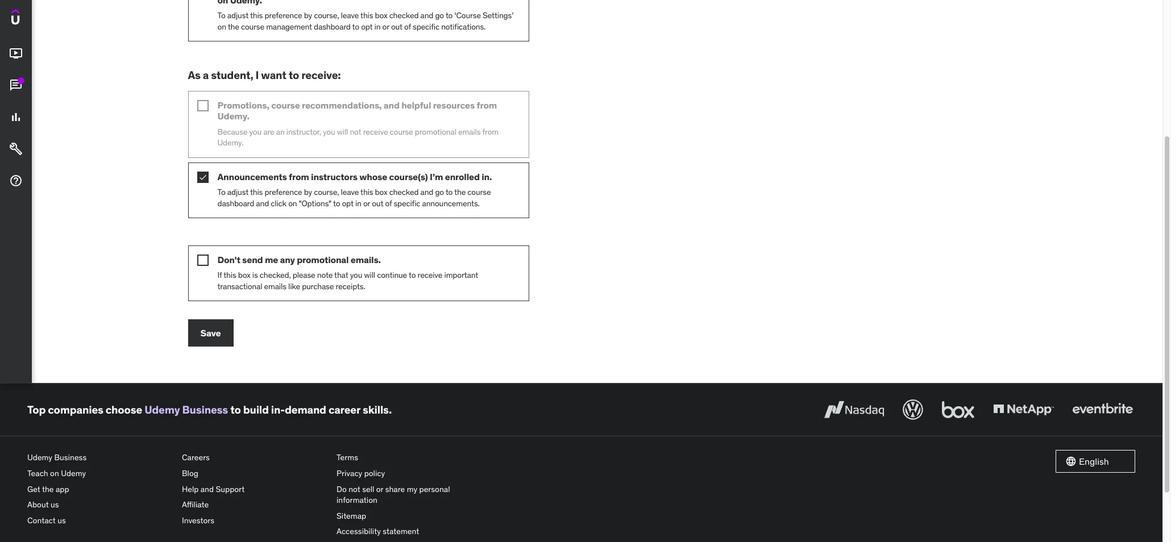 Task type: locate. For each thing, give the bounding box(es) containing it.
of left the notifications.
[[404, 21, 411, 32]]

1 vertical spatial dashboard
[[217, 198, 254, 208]]

not down recommendations,
[[350, 127, 361, 137]]

1 vertical spatial of
[[385, 198, 392, 208]]

adjust
[[227, 10, 248, 21], [227, 187, 248, 197]]

you up receipts.
[[350, 270, 362, 280]]

0 vertical spatial the
[[228, 21, 239, 32]]

1 by from the top
[[304, 10, 312, 21]]

1 vertical spatial box
[[375, 187, 387, 197]]

will down emails.
[[364, 270, 375, 280]]

1 vertical spatial on
[[288, 198, 297, 208]]

and left 'course
[[420, 10, 433, 21]]

1 vertical spatial opt
[[342, 198, 353, 208]]

1 vertical spatial checked
[[389, 187, 419, 197]]

2 horizontal spatial the
[[454, 187, 466, 197]]

1 vertical spatial by
[[304, 187, 312, 197]]

1 horizontal spatial the
[[228, 21, 239, 32]]

go
[[435, 10, 444, 21], [435, 187, 444, 197]]

0 horizontal spatial receive
[[363, 127, 388, 137]]

and inside careers blog help and support affiliate investors
[[201, 484, 214, 494]]

2 vertical spatial small image
[[1065, 456, 1077, 468]]

emails.
[[351, 254, 381, 266]]

choose
[[106, 403, 142, 417]]

you right instructor,
[[323, 127, 335, 137]]

1 horizontal spatial out
[[391, 21, 402, 32]]

1 vertical spatial business
[[54, 453, 87, 463]]

1 udemy. from the top
[[217, 110, 249, 122]]

0 vertical spatial checked
[[389, 10, 419, 21]]

course up an
[[271, 100, 300, 111]]

0 vertical spatial dashboard
[[314, 21, 351, 32]]

go inside to adjust this preference by course, leave this box checked and go to 'course settings' on the course management dashboard to opt in or out of specific notifications.
[[435, 10, 444, 21]]

preference inside announcements from instructors whose course(s) i'm enrolled in. to adjust this preference by course, leave this box checked and go to the  course dashboard and click on "options" to opt in or out of specific announcements.
[[265, 187, 302, 197]]

to
[[446, 10, 453, 21], [352, 21, 359, 32], [289, 68, 299, 82], [446, 187, 453, 197], [333, 198, 340, 208], [409, 270, 416, 280], [230, 403, 241, 417]]

box inside don't send me any promotional emails. if this box is checked, please note that you will continue to receive important transactional emails like purchase receipts.
[[238, 270, 250, 280]]

us
[[51, 500, 59, 510], [58, 516, 66, 526]]

and right help
[[201, 484, 214, 494]]

go inside announcements from instructors whose course(s) i'm enrolled in. to adjust this preference by course, leave this box checked and go to the  course dashboard and click on "options" to opt in or out of specific announcements.
[[435, 187, 444, 197]]

and inside promotions, course recommendations, and helpful resources from udemy. because you are an instructor, you will not receive course promotional emails from udemy.
[[384, 100, 400, 111]]

leave inside announcements from instructors whose course(s) i'm enrolled in. to adjust this preference by course, leave this box checked and go to the  course dashboard and click on "options" to opt in or out of specific announcements.
[[341, 187, 359, 197]]

0 vertical spatial specific
[[413, 21, 439, 32]]

1 vertical spatial medium image
[[9, 174, 23, 188]]

udemy right 'choose'
[[144, 403, 180, 417]]

1 horizontal spatial promotional
[[415, 127, 456, 137]]

1 vertical spatial the
[[454, 187, 466, 197]]

promotional
[[415, 127, 456, 137], [297, 254, 349, 266]]

0 vertical spatial not
[[350, 127, 361, 137]]

udemy business link up careers
[[144, 403, 228, 417]]

0 horizontal spatial out
[[372, 198, 383, 208]]

0 vertical spatial out
[[391, 21, 402, 32]]

by up the "options"
[[304, 187, 312, 197]]

student,
[[211, 68, 253, 82]]

management
[[266, 21, 312, 32]]

receive down recommendations,
[[363, 127, 388, 137]]

0 vertical spatial opt
[[361, 21, 373, 32]]

emails down resources
[[458, 127, 481, 137]]

us right about
[[51, 500, 59, 510]]

opt inside to adjust this preference by course, leave this box checked and go to 'course settings' on the course management dashboard to opt in or out of specific notifications.
[[361, 21, 373, 32]]

udemy. up 'because'
[[217, 110, 249, 122]]

you
[[249, 127, 262, 137], [323, 127, 335, 137], [350, 270, 362, 280]]

opt inside announcements from instructors whose course(s) i'm enrolled in. to adjust this preference by course, leave this box checked and go to the  course dashboard and click on "options" to opt in or out of specific announcements.
[[342, 198, 353, 208]]

settings'
[[483, 10, 513, 21]]

1 go from the top
[[435, 10, 444, 21]]

1 vertical spatial small image
[[197, 255, 208, 266]]

0 horizontal spatial in
[[355, 198, 361, 208]]

box image
[[939, 398, 977, 423]]

course, inside to adjust this preference by course, leave this box checked and go to 'course settings' on the course management dashboard to opt in or out of specific notifications.
[[314, 10, 339, 21]]

course left the management
[[241, 21, 264, 32]]

1 vertical spatial preference
[[265, 187, 302, 197]]

from
[[477, 100, 497, 111], [482, 127, 499, 137], [289, 171, 309, 182]]

my
[[407, 484, 417, 494]]

1 vertical spatial to
[[217, 187, 225, 197]]

receive inside promotions, course recommendations, and helpful resources from udemy. because you are an instructor, you will not receive course promotional emails from udemy.
[[363, 127, 388, 137]]

udemy up app
[[61, 468, 86, 479]]

investors
[[182, 516, 214, 526]]

go down i'm
[[435, 187, 444, 197]]

0 vertical spatial will
[[337, 127, 348, 137]]

specific inside announcements from instructors whose course(s) i'm enrolled in. to adjust this preference by course, leave this box checked and go to the  course dashboard and click on "options" to opt in or out of specific announcements.
[[394, 198, 420, 208]]

course inside announcements from instructors whose course(s) i'm enrolled in. to adjust this preference by course, leave this box checked and go to the  course dashboard and click on "options" to opt in or out of specific announcements.
[[467, 187, 491, 197]]

terms privacy policy do not sell or share my personal information sitemap accessibility statement
[[337, 453, 450, 537]]

me
[[265, 254, 278, 266]]

promotional up note
[[297, 254, 349, 266]]

you left are
[[249, 127, 262, 137]]

udemy business link up get the app link
[[27, 450, 173, 466]]

preference
[[265, 10, 302, 21], [265, 187, 302, 197]]

1 adjust from the top
[[227, 10, 248, 21]]

2 vertical spatial on
[[50, 468, 59, 479]]

careers blog help and support affiliate investors
[[182, 453, 245, 526]]

preference up click
[[265, 187, 302, 197]]

0 vertical spatial promotional
[[415, 127, 456, 137]]

the up announcements.
[[454, 187, 466, 197]]

affiliate link
[[182, 498, 327, 513]]

about
[[27, 500, 49, 510]]

2 horizontal spatial udemy
[[144, 403, 180, 417]]

the right get
[[42, 484, 54, 494]]

of
[[404, 21, 411, 32], [385, 198, 392, 208]]

on right click
[[288, 198, 297, 208]]

box
[[375, 10, 387, 21], [375, 187, 387, 197], [238, 270, 250, 280]]

2 adjust from the top
[[227, 187, 248, 197]]

emails inside don't send me any promotional emails. if this box is checked, please note that you will continue to receive important transactional emails like purchase receipts.
[[264, 281, 286, 292]]

announcements.
[[422, 198, 480, 208]]

2 leave from the top
[[341, 187, 359, 197]]

small image inside english button
[[1065, 456, 1077, 468]]

promotions, course recommendations, and helpful resources from udemy. because you are an instructor, you will not receive course promotional emails from udemy.
[[217, 100, 499, 148]]

an
[[276, 127, 285, 137]]

will down recommendations,
[[337, 127, 348, 137]]

dashboard right the management
[[314, 21, 351, 32]]

1 horizontal spatial of
[[404, 21, 411, 32]]

receive left important
[[418, 270, 442, 280]]

0 vertical spatial or
[[382, 21, 389, 32]]

privacy policy link
[[337, 466, 482, 482]]

box for course,
[[375, 10, 387, 21]]

small image left english
[[1065, 456, 1077, 468]]

1 horizontal spatial opt
[[361, 21, 373, 32]]

0 vertical spatial leave
[[341, 10, 359, 21]]

1 horizontal spatial emails
[[458, 127, 481, 137]]

0 horizontal spatial will
[[337, 127, 348, 137]]

the up student,
[[228, 21, 239, 32]]

this
[[250, 10, 263, 21], [360, 10, 373, 21], [250, 187, 263, 197], [360, 187, 373, 197], [224, 270, 236, 280]]

1 vertical spatial leave
[[341, 187, 359, 197]]

2 by from the top
[[304, 187, 312, 197]]

information
[[337, 495, 377, 506]]

specific
[[413, 21, 439, 32], [394, 198, 420, 208]]

1 horizontal spatial dashboard
[[314, 21, 351, 32]]

1 horizontal spatial in
[[374, 21, 381, 32]]

dashboard inside to adjust this preference by course, leave this box checked and go to 'course settings' on the course management dashboard to opt in or out of specific notifications.
[[314, 21, 351, 32]]

business up careers
[[182, 403, 228, 417]]

0 vertical spatial in
[[374, 21, 381, 32]]

because
[[217, 127, 247, 137]]

1 vertical spatial emails
[[264, 281, 286, 292]]

out
[[391, 21, 402, 32], [372, 198, 383, 208]]

0 vertical spatial udemy
[[144, 403, 180, 417]]

1 course, from the top
[[314, 10, 339, 21]]

1 horizontal spatial on
[[217, 21, 226, 32]]

promotional down resources
[[415, 127, 456, 137]]

important
[[444, 270, 478, 280]]

and left helpful
[[384, 100, 400, 111]]

opt
[[361, 21, 373, 32], [342, 198, 353, 208]]

by up the management
[[304, 10, 312, 21]]

1 vertical spatial or
[[363, 198, 370, 208]]

top
[[27, 403, 46, 417]]

udemy.
[[217, 110, 249, 122], [217, 138, 243, 148]]

terms link
[[337, 450, 482, 466]]

2 course, from the top
[[314, 187, 339, 197]]

2 go from the top
[[435, 187, 444, 197]]

like
[[288, 281, 300, 292]]

1 vertical spatial will
[[364, 270, 375, 280]]

0 horizontal spatial emails
[[264, 281, 286, 292]]

0 vertical spatial preference
[[265, 10, 302, 21]]

udemy up teach
[[27, 453, 52, 463]]

0 vertical spatial medium image
[[9, 79, 23, 92]]

on right teach
[[50, 468, 59, 479]]

2 vertical spatial box
[[238, 270, 250, 280]]

investors link
[[182, 513, 327, 529]]

affiliate
[[182, 500, 209, 510]]

go up the notifications.
[[435, 10, 444, 21]]

0 vertical spatial of
[[404, 21, 411, 32]]

1 preference from the top
[[265, 10, 302, 21]]

0 vertical spatial to
[[217, 10, 225, 21]]

emails down checked,
[[264, 281, 286, 292]]

2 to from the top
[[217, 187, 225, 197]]

from up in.
[[482, 127, 499, 137]]

0 vertical spatial box
[[375, 10, 387, 21]]

will inside don't send me any promotional emails. if this box is checked, please note that you will continue to receive important transactional emails like purchase receipts.
[[364, 270, 375, 280]]

0 vertical spatial udemy.
[[217, 110, 249, 122]]

0 vertical spatial medium image
[[9, 47, 23, 60]]

1 to from the top
[[217, 10, 225, 21]]

1 vertical spatial not
[[349, 484, 360, 494]]

and
[[420, 10, 433, 21], [384, 100, 400, 111], [420, 187, 433, 197], [256, 198, 269, 208], [201, 484, 214, 494]]

will
[[337, 127, 348, 137], [364, 270, 375, 280]]

dashboard inside announcements from instructors whose course(s) i'm enrolled in. to adjust this preference by course, leave this box checked and go to the  course dashboard and click on "options" to opt in or out of specific announcements.
[[217, 198, 254, 208]]

small image for don't send me any promotional emails.
[[197, 255, 208, 266]]

1 medium image from the top
[[9, 79, 23, 92]]

from up the "options"
[[289, 171, 309, 182]]

1 vertical spatial specific
[[394, 198, 420, 208]]

app
[[56, 484, 69, 494]]

0 horizontal spatial opt
[[342, 198, 353, 208]]

us right contact at the left
[[58, 516, 66, 526]]

1 checked from the top
[[389, 10, 419, 21]]

personal
[[419, 484, 450, 494]]

helpful
[[401, 100, 431, 111]]

box inside to adjust this preference by course, leave this box checked and go to 'course settings' on the course management dashboard to opt in or out of specific notifications.
[[375, 10, 387, 21]]

0 vertical spatial emails
[[458, 127, 481, 137]]

not
[[350, 127, 361, 137], [349, 484, 360, 494]]

adjust inside to adjust this preference by course, leave this box checked and go to 'course settings' on the course management dashboard to opt in or out of specific notifications.
[[227, 10, 248, 21]]

0 vertical spatial course,
[[314, 10, 339, 21]]

1 vertical spatial promotional
[[297, 254, 349, 266]]

course down in.
[[467, 187, 491, 197]]

2 vertical spatial or
[[376, 484, 383, 494]]

or
[[382, 21, 389, 32], [363, 198, 370, 208], [376, 484, 383, 494]]

announcements from instructors whose course(s) i'm enrolled in. to adjust this preference by course, leave this box checked and go to the  course dashboard and click on "options" to opt in or out of specific announcements.
[[217, 171, 492, 208]]

specific down course(s)
[[394, 198, 420, 208]]

dashboard down the announcements
[[217, 198, 254, 208]]

2 vertical spatial the
[[42, 484, 54, 494]]

1 horizontal spatial receive
[[418, 270, 442, 280]]

want
[[261, 68, 286, 82]]

udemy. down 'because'
[[217, 138, 243, 148]]

from inside announcements from instructors whose course(s) i'm enrolled in. to adjust this preference by course, leave this box checked and go to the  course dashboard and click on "options" to opt in or out of specific announcements.
[[289, 171, 309, 182]]

preference inside to adjust this preference by course, leave this box checked and go to 'course settings' on the course management dashboard to opt in or out of specific notifications.
[[265, 10, 302, 21]]

support
[[216, 484, 245, 494]]

any
[[280, 254, 295, 266]]

that
[[334, 270, 348, 280]]

medium image
[[9, 79, 23, 92], [9, 110, 23, 124], [9, 142, 23, 156]]

receive inside don't send me any promotional emails. if this box is checked, please note that you will continue to receive important transactional emails like purchase receipts.
[[418, 270, 442, 280]]

udemy
[[144, 403, 180, 417], [27, 453, 52, 463], [61, 468, 86, 479]]

not up information
[[349, 484, 360, 494]]

accessibility
[[337, 527, 381, 537]]

0 horizontal spatial business
[[54, 453, 87, 463]]

blog link
[[182, 466, 327, 482]]

1 horizontal spatial will
[[364, 270, 375, 280]]

1 vertical spatial receive
[[418, 270, 442, 280]]

2 horizontal spatial you
[[350, 270, 362, 280]]

1 vertical spatial udemy.
[[217, 138, 243, 148]]

course,
[[314, 10, 339, 21], [314, 187, 339, 197]]

by
[[304, 10, 312, 21], [304, 187, 312, 197]]

2 preference from the top
[[265, 187, 302, 197]]

preference up the management
[[265, 10, 302, 21]]

1 vertical spatial course,
[[314, 187, 339, 197]]

emails
[[458, 127, 481, 137], [264, 281, 286, 292]]

promotional inside don't send me any promotional emails. if this box is checked, please note that you will continue to receive important transactional emails like purchase receipts.
[[297, 254, 349, 266]]

0 horizontal spatial on
[[50, 468, 59, 479]]

medium image
[[9, 47, 23, 60], [9, 174, 23, 188]]

0 vertical spatial on
[[217, 21, 226, 32]]

checked,
[[260, 270, 291, 280]]

1 vertical spatial udemy
[[27, 453, 52, 463]]

business up app
[[54, 453, 87, 463]]

sitemap link
[[337, 509, 482, 524]]

from right resources
[[477, 100, 497, 111]]

0 horizontal spatial udemy
[[27, 453, 52, 463]]

on up student,
[[217, 21, 226, 32]]

1 vertical spatial out
[[372, 198, 383, 208]]

about us link
[[27, 498, 173, 513]]

this inside don't send me any promotional emails. if this box is checked, please note that you will continue to receive important transactional emails like purchase receipts.
[[224, 270, 236, 280]]

sell
[[362, 484, 374, 494]]

teach
[[27, 468, 48, 479]]

or inside to adjust this preference by course, leave this box checked and go to 'course settings' on the course management dashboard to opt in or out of specific notifications.
[[382, 21, 389, 32]]

2 vertical spatial from
[[289, 171, 309, 182]]

2 medium image from the top
[[9, 110, 23, 124]]

1 vertical spatial udemy business link
[[27, 450, 173, 466]]

small image
[[197, 172, 208, 183], [197, 255, 208, 266], [1065, 456, 1077, 468]]

2 vertical spatial medium image
[[9, 142, 23, 156]]

specific left the notifications.
[[413, 21, 439, 32]]

in
[[374, 21, 381, 32], [355, 198, 361, 208]]

0 vertical spatial receive
[[363, 127, 388, 137]]

0 vertical spatial by
[[304, 10, 312, 21]]

0 horizontal spatial of
[[385, 198, 392, 208]]

0 horizontal spatial promotional
[[297, 254, 349, 266]]

course, inside announcements from instructors whose course(s) i'm enrolled in. to adjust this preference by course, leave this box checked and go to the  course dashboard and click on "options" to opt in or out of specific announcements.
[[314, 187, 339, 197]]

of down whose
[[385, 198, 392, 208]]

small image left the announcements
[[197, 172, 208, 183]]

on inside udemy business teach on udemy get the app about us contact us
[[50, 468, 59, 479]]

0 vertical spatial go
[[435, 10, 444, 21]]

2 horizontal spatial on
[[288, 198, 297, 208]]

is
[[252, 270, 258, 280]]

0 horizontal spatial the
[[42, 484, 54, 494]]

0 horizontal spatial dashboard
[[217, 198, 254, 208]]

course
[[241, 21, 264, 32], [271, 100, 300, 111], [390, 127, 413, 137], [467, 187, 491, 197]]

0 vertical spatial small image
[[197, 172, 208, 183]]

1 vertical spatial go
[[435, 187, 444, 197]]

1 horizontal spatial udemy
[[61, 468, 86, 479]]

small image left "don't"
[[197, 255, 208, 266]]

2 checked from the top
[[389, 187, 419, 197]]

1 leave from the top
[[341, 10, 359, 21]]

of inside announcements from instructors whose course(s) i'm enrolled in. to adjust this preference by course, leave this box checked and go to the  course dashboard and click on "options" to opt in or out of specific announcements.
[[385, 198, 392, 208]]

2 vertical spatial udemy
[[61, 468, 86, 479]]

leave
[[341, 10, 359, 21], [341, 187, 359, 197]]

0 vertical spatial adjust
[[227, 10, 248, 21]]

0 vertical spatial us
[[51, 500, 59, 510]]

receive:
[[301, 68, 341, 82]]



Task type: vqa. For each thing, say whether or not it's contained in the screenshot.
the bottom at
no



Task type: describe. For each thing, give the bounding box(es) containing it.
whose
[[359, 171, 387, 182]]

the inside to adjust this preference by course, leave this box checked and go to 'course settings' on the course management dashboard to opt in or out of specific notifications.
[[228, 21, 239, 32]]

'course
[[454, 10, 481, 21]]

eventbrite image
[[1070, 398, 1135, 423]]

by inside announcements from instructors whose course(s) i'm enrolled in. to adjust this preference by course, leave this box checked and go to the  course dashboard and click on "options" to opt in or out of specific announcements.
[[304, 187, 312, 197]]

contact
[[27, 516, 56, 526]]

share
[[385, 484, 405, 494]]

english
[[1079, 456, 1109, 467]]

announcements
[[217, 171, 287, 182]]

resources
[[433, 100, 475, 111]]

instructors
[[311, 171, 358, 182]]

not inside terms privacy policy do not sell or share my personal information sitemap accessibility statement
[[349, 484, 360, 494]]

leave inside to adjust this preference by course, leave this box checked and go to 'course settings' on the course management dashboard to opt in or out of specific notifications.
[[341, 10, 359, 21]]

0 horizontal spatial you
[[249, 127, 262, 137]]

box for emails.
[[238, 270, 250, 280]]

in inside to adjust this preference by course, leave this box checked and go to 'course settings' on the course management dashboard to opt in or out of specific notifications.
[[374, 21, 381, 32]]

enrolled
[[445, 171, 480, 182]]

to inside don't send me any promotional emails. if this box is checked, please note that you will continue to receive important transactional emails like purchase receipts.
[[409, 270, 416, 280]]

career
[[329, 403, 360, 417]]

and inside to adjust this preference by course, leave this box checked and go to 'course settings' on the course management dashboard to opt in or out of specific notifications.
[[420, 10, 433, 21]]

0 vertical spatial udemy business link
[[144, 403, 228, 417]]

continue
[[377, 270, 407, 280]]

2 udemy. from the top
[[217, 138, 243, 148]]

on inside to adjust this preference by course, leave this box checked and go to 'course settings' on the course management dashboard to opt in or out of specific notifications.
[[217, 21, 226, 32]]

purchase
[[302, 281, 334, 292]]

checked inside to adjust this preference by course, leave this box checked and go to 'course settings' on the course management dashboard to opt in or out of specific notifications.
[[389, 10, 419, 21]]

box inside announcements from instructors whose course(s) i'm enrolled in. to adjust this preference by course, leave this box checked and go to the  course dashboard and click on "options" to opt in or out of specific announcements.
[[375, 187, 387, 197]]

help
[[182, 484, 199, 494]]

nasdaq image
[[821, 398, 887, 423]]

companies
[[48, 403, 103, 417]]

course inside to adjust this preference by course, leave this box checked and go to 'course settings' on the course management dashboard to opt in or out of specific notifications.
[[241, 21, 264, 32]]

emails inside promotions, course recommendations, and helpful resources from udemy. because you are an instructor, you will not receive course promotional emails from udemy.
[[458, 127, 481, 137]]

in inside announcements from instructors whose course(s) i'm enrolled in. to adjust this preference by course, leave this box checked and go to the  course dashboard and click on "options" to opt in or out of specific announcements.
[[355, 198, 361, 208]]

send
[[242, 254, 263, 266]]

out inside announcements from instructors whose course(s) i'm enrolled in. to adjust this preference by course, leave this box checked and go to the  course dashboard and click on "options" to opt in or out of specific announcements.
[[372, 198, 383, 208]]

note
[[317, 270, 333, 280]]

not inside promotions, course recommendations, and helpful resources from udemy. because you are an instructor, you will not receive course promotional emails from udemy.
[[350, 127, 361, 137]]

small image for announcements from instructors whose course(s) i'm enrolled in.
[[197, 172, 208, 183]]

get the app link
[[27, 482, 173, 498]]

the inside announcements from instructors whose course(s) i'm enrolled in. to adjust this preference by course, leave this box checked and go to the  course dashboard and click on "options" to opt in or out of specific announcements.
[[454, 187, 466, 197]]

receipts.
[[336, 281, 365, 292]]

1 vertical spatial from
[[482, 127, 499, 137]]

adjust inside announcements from instructors whose course(s) i'm enrolled in. to adjust this preference by course, leave this box checked and go to the  course dashboard and click on "options" to opt in or out of specific announcements.
[[227, 187, 248, 197]]

i'm
[[430, 171, 443, 182]]

policy
[[364, 468, 385, 479]]

0 vertical spatial from
[[477, 100, 497, 111]]

get
[[27, 484, 40, 494]]

netapp image
[[991, 398, 1056, 423]]

of inside to adjust this preference by course, leave this box checked and go to 'course settings' on the course management dashboard to opt in or out of specific notifications.
[[404, 21, 411, 32]]

i
[[256, 68, 259, 82]]

click
[[271, 198, 286, 208]]

volkswagen image
[[900, 398, 925, 423]]

3 medium image from the top
[[9, 142, 23, 156]]

careers
[[182, 453, 210, 463]]

checked inside announcements from instructors whose course(s) i'm enrolled in. to adjust this preference by course, leave this box checked and go to the  course dashboard and click on "options" to opt in or out of specific announcements.
[[389, 187, 419, 197]]

by inside to adjust this preference by course, leave this box checked and go to 'course settings' on the course management dashboard to opt in or out of specific notifications.
[[304, 10, 312, 21]]

or inside terms privacy policy do not sell or share my personal information sitemap accessibility statement
[[376, 484, 383, 494]]

transactional
[[217, 281, 262, 292]]

recommendations,
[[302, 100, 382, 111]]

or inside announcements from instructors whose course(s) i'm enrolled in. to adjust this preference by course, leave this box checked and go to the  course dashboard and click on "options" to opt in or out of specific announcements.
[[363, 198, 370, 208]]

course down helpful
[[390, 127, 413, 137]]

statement
[[383, 527, 419, 537]]

please
[[293, 270, 315, 280]]

0 vertical spatial business
[[182, 403, 228, 417]]

accessibility statement link
[[337, 524, 482, 540]]

udemy image
[[11, 9, 63, 29]]

if
[[217, 270, 222, 280]]

to inside announcements from instructors whose course(s) i'm enrolled in. to adjust this preference by course, leave this box checked and go to the  course dashboard and click on "options" to opt in or out of specific announcements.
[[217, 187, 225, 197]]

notifications.
[[441, 21, 486, 32]]

save
[[200, 327, 221, 339]]

you inside don't send me any promotional emails. if this box is checked, please note that you will continue to receive important transactional emails like purchase receipts.
[[350, 270, 362, 280]]

in.
[[482, 171, 492, 182]]

to inside to adjust this preference by course, leave this box checked and go to 'course settings' on the course management dashboard to opt in or out of specific notifications.
[[217, 10, 225, 21]]

to adjust this preference by course, leave this box checked and go to 'course settings' on the course management dashboard to opt in or out of specific notifications.
[[217, 10, 513, 32]]

privacy
[[337, 468, 362, 479]]

the inside udemy business teach on udemy get the app about us contact us
[[42, 484, 54, 494]]

as a student, i want to receive:
[[188, 68, 341, 82]]

careers link
[[182, 450, 327, 466]]

business inside udemy business teach on udemy get the app about us contact us
[[54, 453, 87, 463]]

small image
[[197, 100, 208, 112]]

1 vertical spatial us
[[58, 516, 66, 526]]

don't send me any promotional emails. if this box is checked, please note that you will continue to receive important transactional emails like purchase receipts.
[[217, 254, 478, 292]]

specific inside to adjust this preference by course, leave this box checked and go to 'course settings' on the course management dashboard to opt in or out of specific notifications.
[[413, 21, 439, 32]]

are
[[263, 127, 274, 137]]

promotional inside promotions, course recommendations, and helpful resources from udemy. because you are an instructor, you will not receive course promotional emails from udemy.
[[415, 127, 456, 137]]

out inside to adjust this preference by course, leave this box checked and go to 'course settings' on the course management dashboard to opt in or out of specific notifications.
[[391, 21, 402, 32]]

do not sell or share my personal information button
[[337, 482, 482, 509]]

contact us link
[[27, 513, 173, 529]]

on inside announcements from instructors whose course(s) i'm enrolled in. to adjust this preference by course, leave this box checked and go to the  course dashboard and click on "options" to opt in or out of specific announcements.
[[288, 198, 297, 208]]

"options"
[[299, 198, 331, 208]]

1 horizontal spatial you
[[323, 127, 335, 137]]

and down i'm
[[420, 187, 433, 197]]

course(s)
[[389, 171, 428, 182]]

and left click
[[256, 198, 269, 208]]

english button
[[1056, 450, 1135, 473]]

save button
[[188, 320, 233, 347]]

1 medium image from the top
[[9, 47, 23, 60]]

teach on udemy link
[[27, 466, 173, 482]]

do
[[337, 484, 347, 494]]

will inside promotions, course recommendations, and helpful resources from udemy. because you are an instructor, you will not receive course promotional emails from udemy.
[[337, 127, 348, 137]]

demand
[[285, 403, 326, 417]]

terms
[[337, 453, 358, 463]]

a
[[203, 68, 209, 82]]

2 medium image from the top
[[9, 174, 23, 188]]

promotions,
[[217, 100, 269, 111]]

instructor,
[[286, 127, 321, 137]]

build
[[243, 403, 269, 417]]

help and support link
[[182, 482, 327, 498]]

top companies choose udemy business to build in-demand career skills.
[[27, 403, 392, 417]]

blog
[[182, 468, 198, 479]]

don't
[[217, 254, 240, 266]]

udemy business teach on udemy get the app about us contact us
[[27, 453, 87, 526]]

as
[[188, 68, 201, 82]]

sitemap
[[337, 511, 366, 521]]

skills.
[[363, 403, 392, 417]]



